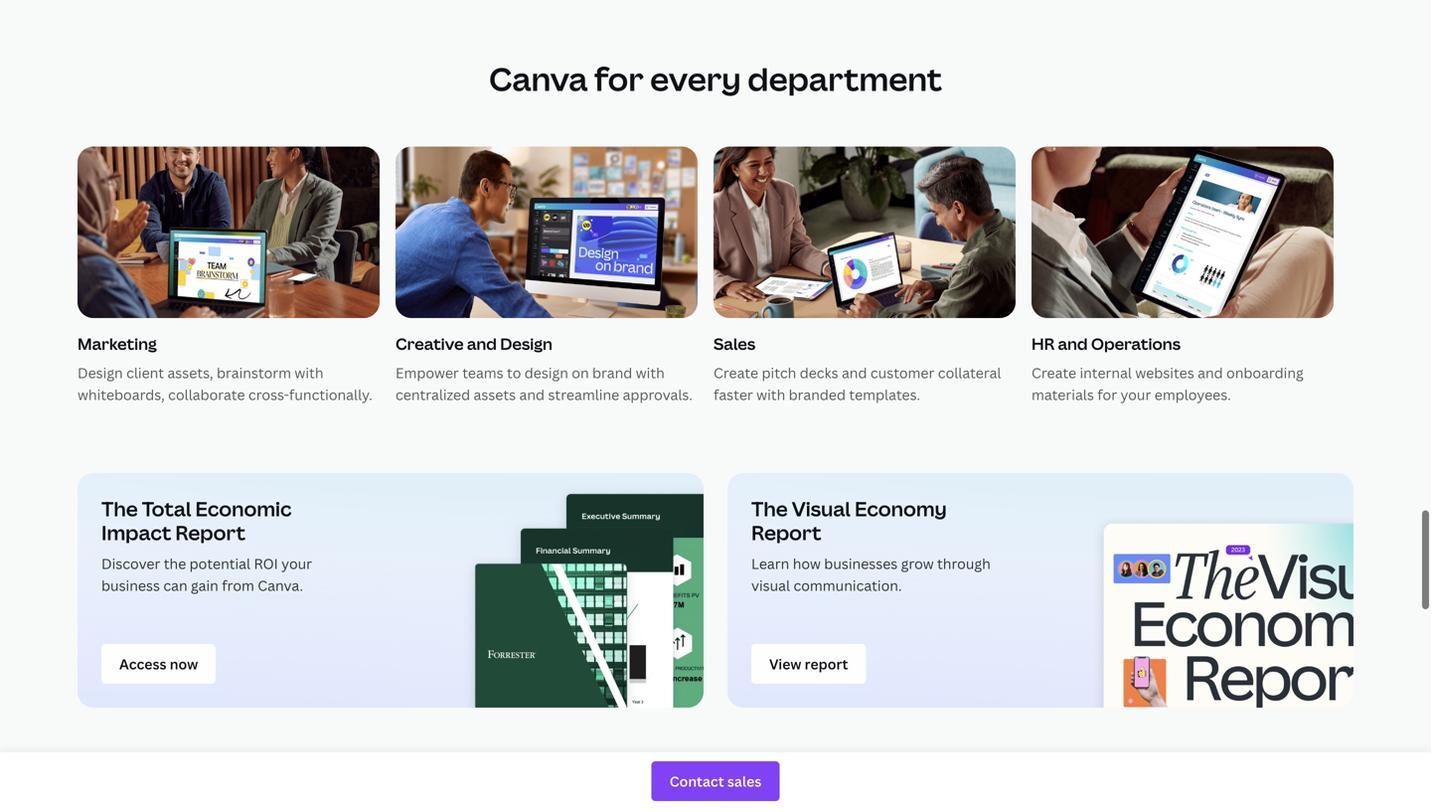 Task type: vqa. For each thing, say whether or not it's contained in the screenshot.
HR and Operations Create internal websites and onboarding materials for your employees.
yes



Task type: locate. For each thing, give the bounding box(es) containing it.
with inside creative and design empower teams to design on brand with centralized assets and streamline approvals.
[[636, 364, 665, 382]]

1 vertical spatial for
[[1098, 385, 1117, 404]]

business
[[101, 576, 160, 595]]

and
[[467, 333, 497, 355], [1058, 333, 1088, 355], [842, 364, 867, 382], [1198, 364, 1223, 382], [519, 385, 545, 404]]

the inside the total economic impact report
[[101, 495, 138, 523]]

0 horizontal spatial create
[[714, 364, 759, 382]]

your up canva.
[[282, 554, 312, 573]]

faster
[[714, 385, 753, 404]]

with down pitch
[[757, 385, 786, 404]]

1 horizontal spatial the
[[752, 495, 788, 523]]

the left visual
[[752, 495, 788, 523]]

create up faster
[[714, 364, 759, 382]]

0 horizontal spatial for
[[594, 57, 644, 101]]

economy
[[855, 495, 947, 523]]

report inside the total economic impact report
[[175, 519, 246, 546]]

0 horizontal spatial report
[[175, 519, 246, 546]]

discover
[[101, 554, 160, 573]]

and up employees.
[[1198, 364, 1223, 382]]

hr
[[1032, 333, 1055, 355]]

report up potential
[[175, 519, 246, 546]]

the for impact
[[101, 495, 138, 523]]

1 horizontal spatial with
[[636, 364, 665, 382]]

centralized
[[396, 385, 470, 404]]

canva for every department
[[489, 57, 942, 101]]

branded
[[789, 385, 846, 404]]

report up the learn
[[752, 519, 822, 546]]

internal
[[1080, 364, 1132, 382]]

design up to
[[500, 333, 553, 355]]

visual
[[792, 495, 851, 523]]

to
[[507, 364, 521, 382]]

1 horizontal spatial design
[[500, 333, 553, 355]]

create inside the sales create pitch decks and customer collateral faster with branded templates.
[[714, 364, 759, 382]]

hr and operations create internal websites and onboarding materials for your employees.
[[1032, 333, 1304, 404]]

employees.
[[1155, 385, 1231, 404]]

with up functionally.
[[295, 364, 324, 382]]

the left total
[[101, 495, 138, 523]]

communication.
[[794, 576, 902, 595]]

department
[[748, 57, 942, 101]]

1 horizontal spatial for
[[1098, 385, 1117, 404]]

report inside the visual economy report
[[752, 519, 822, 546]]

through
[[937, 554, 991, 573]]

design up whiteboards,
[[78, 364, 123, 382]]

and inside the sales create pitch decks and customer collateral faster with branded templates.
[[842, 364, 867, 382]]

0 vertical spatial for
[[594, 57, 644, 101]]

design
[[500, 333, 553, 355], [78, 364, 123, 382]]

1 vertical spatial your
[[282, 554, 312, 573]]

potential
[[190, 554, 251, 573]]

client
[[126, 364, 164, 382]]

report
[[175, 519, 246, 546], [752, 519, 822, 546]]

decks
[[800, 364, 839, 382]]

create
[[714, 364, 759, 382], [1032, 364, 1077, 382]]

1 create from the left
[[714, 364, 759, 382]]

1 the from the left
[[101, 495, 138, 523]]

the
[[101, 495, 138, 523], [752, 495, 788, 523]]

your down websites
[[1121, 385, 1152, 404]]

your
[[1121, 385, 1152, 404], [282, 554, 312, 573]]

on
[[572, 364, 589, 382]]

with
[[295, 364, 324, 382], [636, 364, 665, 382], [757, 385, 786, 404]]

learn how businesses grow through visual communication. image
[[1053, 473, 1354, 708]]

2 report from the left
[[752, 519, 822, 546]]

sales create pitch decks and customer collateral faster with branded templates.
[[714, 333, 1002, 404]]

materials
[[1032, 385, 1094, 404]]

marketing design client assets, brainstorm with whiteboards, collaborate cross-functionally.
[[78, 333, 372, 404]]

brainstorm
[[217, 364, 291, 382]]

for
[[594, 57, 644, 101], [1098, 385, 1117, 404]]

canva
[[489, 57, 588, 101]]

with up the approvals.
[[636, 364, 665, 382]]

2 create from the left
[[1032, 364, 1077, 382]]

collaborate
[[168, 385, 245, 404]]

roi
[[254, 554, 278, 573]]

gain
[[191, 576, 219, 595]]

1 vertical spatial design
[[78, 364, 123, 382]]

design inside creative and design empower teams to design on brand with centralized assets and streamline approvals.
[[500, 333, 553, 355]]

with inside marketing design client assets, brainstorm with whiteboards, collaborate cross-functionally.
[[295, 364, 324, 382]]

functionally.
[[289, 385, 372, 404]]

2 horizontal spatial with
[[757, 385, 786, 404]]

2 the from the left
[[752, 495, 788, 523]]

impact
[[101, 519, 171, 546]]

front cover of a report with a "forrester" logo. additional report pages with the headings "executive summary" and "financial summary" image
[[403, 473, 704, 708]]

approvals.
[[623, 385, 693, 404]]

1 horizontal spatial create
[[1032, 364, 1077, 382]]

brand
[[592, 364, 633, 382]]

0 horizontal spatial the
[[101, 495, 138, 523]]

and up teams
[[467, 333, 497, 355]]

0 vertical spatial your
[[1121, 385, 1152, 404]]

and right decks on the top right of the page
[[842, 364, 867, 382]]

0 horizontal spatial your
[[282, 554, 312, 573]]

1 horizontal spatial report
[[752, 519, 822, 546]]

economic
[[195, 495, 292, 523]]

1 horizontal spatial your
[[1121, 385, 1152, 404]]

canva.
[[258, 576, 303, 595]]

cross-
[[248, 385, 289, 404]]

and right hr
[[1058, 333, 1088, 355]]

0 vertical spatial design
[[500, 333, 553, 355]]

the visual economy report
[[752, 495, 947, 546]]

for down internal
[[1098, 385, 1117, 404]]

1 report from the left
[[175, 519, 246, 546]]

for left every
[[594, 57, 644, 101]]

for inside hr and operations create internal websites and onboarding materials for your employees.
[[1098, 385, 1117, 404]]

the inside the visual economy report
[[752, 495, 788, 523]]

templates.
[[849, 385, 921, 404]]

0 horizontal spatial with
[[295, 364, 324, 382]]

empower
[[396, 364, 459, 382]]

0 horizontal spatial design
[[78, 364, 123, 382]]

create up materials
[[1032, 364, 1077, 382]]



Task type: describe. For each thing, give the bounding box(es) containing it.
and down design
[[519, 385, 545, 404]]

operations
[[1091, 333, 1181, 355]]

create inside hr and operations create internal websites and onboarding materials for your employees.
[[1032, 364, 1077, 382]]

streamline
[[548, 385, 620, 404]]

can
[[163, 576, 187, 595]]

creative and design empower teams to design on brand with centralized assets and streamline approvals.
[[396, 333, 693, 404]]

the total economic impact report
[[101, 495, 292, 546]]

customer
[[871, 364, 935, 382]]

assets
[[474, 385, 516, 404]]

whiteboards,
[[78, 385, 165, 404]]

assets,
[[167, 364, 213, 382]]

the
[[164, 554, 186, 573]]

every
[[650, 57, 741, 101]]

sales
[[714, 333, 756, 355]]

websites
[[1136, 364, 1195, 382]]

learn how businesses grow through visual communication.
[[752, 554, 991, 595]]

collateral
[[938, 364, 1002, 382]]

design inside marketing design client assets, brainstorm with whiteboards, collaborate cross-functionally.
[[78, 364, 123, 382]]

how
[[793, 554, 821, 573]]

total
[[142, 495, 191, 523]]

the for report
[[752, 495, 788, 523]]

pitch
[[762, 364, 797, 382]]

learn
[[752, 554, 790, 573]]

teams
[[462, 364, 504, 382]]

businesses
[[824, 554, 898, 573]]

creative
[[396, 333, 464, 355]]

marketing
[[78, 333, 157, 355]]

design
[[525, 364, 569, 382]]

onboarding
[[1227, 364, 1304, 382]]

from
[[222, 576, 254, 595]]

with inside the sales create pitch decks and customer collateral faster with branded templates.
[[757, 385, 786, 404]]

your inside hr and operations create internal websites and onboarding materials for your employees.
[[1121, 385, 1152, 404]]

visual
[[752, 576, 790, 595]]

discover the potential roi your business can gain from canva.
[[101, 554, 312, 595]]

your inside "discover the potential roi your business can gain from canva."
[[282, 554, 312, 573]]

grow
[[901, 554, 934, 573]]



